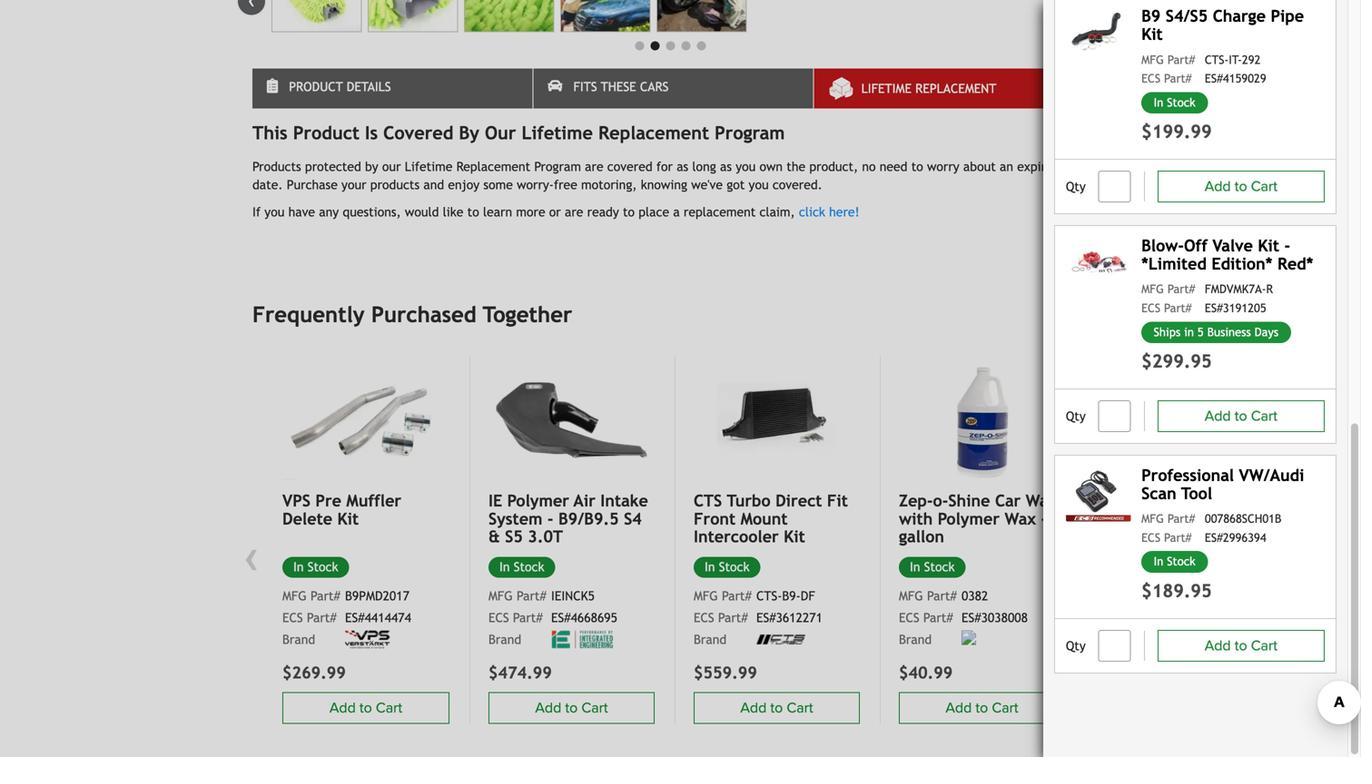 Task type: describe. For each thing, give the bounding box(es) containing it.
cart for add to cart button on top of valve
[[1252, 178, 1278, 195]]

vw/audi
[[1240, 466, 1305, 485]]

mfg inside mfg part# cts-b9-df ecs part# es#3612271 brand
[[694, 589, 718, 604]]

add to cart for add to cart button on top of valve
[[1205, 178, 1278, 195]]

purchased
[[371, 302, 477, 328]]

part# inside cts-it-292 ecs part#
[[1165, 72, 1192, 85]]

0 vertical spatial program
[[715, 122, 785, 144]]

add to cart button down $40.99
[[899, 692, 1065, 724]]

in
[[1185, 325, 1195, 339]]

b9
[[1142, 7, 1161, 26]]

blow-off valve kit - *limited edition* red*
[[1142, 236, 1314, 273]]

ecs inside mfg part# cts-b9-df ecs part# es#3612271 brand
[[694, 611, 714, 625]]

add to cart button down $474.99
[[489, 692, 655, 724]]

- inside the ie polymer air intake system - b9/b9.5 s4 & s5 3.0t
[[548, 509, 554, 529]]

in stock up $199.99 on the top of page
[[1154, 96, 1196, 109]]

stock up $199.99 on the top of page
[[1168, 96, 1196, 109]]

wash
[[1026, 491, 1065, 511]]

add to cart button up vw/audi
[[1158, 401, 1325, 432]]

zep-o-shine car wash with polymer wax - 1 gallon link
[[899, 491, 1065, 546]]

qty for $199.99
[[1066, 179, 1086, 194]]

to for add to cart button under $40.99
[[976, 700, 988, 717]]

days
[[1255, 325, 1279, 339]]

b9 s4/s5 charge pipe kit image
[[1066, 7, 1131, 56]]

in for ie polymer air intake system - b9/b9.5 s4 & s5 3.0t
[[500, 560, 510, 575]]

b9/b9.5
[[559, 509, 619, 529]]

zep image
[[962, 631, 986, 649]]

cts turbo direct fit front mount intercooler kit link
[[694, 491, 860, 546]]

mount
[[741, 509, 788, 529]]

professional
[[1142, 466, 1235, 485]]

007868sch01b ecs part#
[[1142, 512, 1282, 545]]

worry
[[927, 160, 960, 174]]

cts
[[694, 491, 722, 511]]

stock for zep-o-shine car wash with polymer wax - 1 gallon
[[924, 560, 955, 575]]

system
[[489, 509, 543, 529]]

mfg part# 0382 ecs part# es#3038008 brand
[[899, 589, 1028, 647]]

add to cart button down "$269.99"
[[282, 692, 450, 724]]

ie polymer air intake system - b9/b9.5 s4 & s5 3.0t
[[489, 491, 648, 546]]

*limited
[[1142, 254, 1207, 273]]

car
[[995, 491, 1021, 511]]

es#2996394
[[1205, 531, 1267, 545]]

to for add to cart button on top of valve
[[1235, 178, 1248, 195]]

frequently purchased together
[[253, 302, 573, 328]]

covered
[[607, 160, 653, 174]]

about
[[964, 160, 996, 174]]

are inside products protected by our lifetime replacement program are covered for as long as you own the product, no need to worry about an expiration date. purchase your products and enjoy some worry-free motoring, knowing we've got you covered.
[[585, 160, 604, 174]]

add to cart button up valve
[[1158, 171, 1325, 203]]

it-
[[1229, 53, 1243, 67]]

chat
[[1259, 721, 1285, 734]]

add to cart for add to cart button underneath "$269.99"
[[330, 700, 403, 717]]

mfg down '*limited'
[[1142, 283, 1165, 296]]

wax
[[1005, 509, 1037, 529]]

mfg part# ieinck5 ecs part# es#4668695 brand
[[489, 589, 618, 647]]

products protected by our lifetime replacement program are covered for as long as you own the product, no need to worry about an expiration date. purchase your products and enjoy some worry-free motoring, knowing we've got you covered.
[[253, 160, 1076, 192]]

replacement inside lifetime replacement "link"
[[916, 81, 997, 96]]

blow-
[[1142, 236, 1185, 255]]

3 es#2619165 - mic493 - chenille plush microfiber mitt - this lime green wash mitt measures 7"x9" - chemical guys - audi bmw volkswagen mercedes benz mini porsche image from the left
[[464, 0, 554, 32]]

to inside products protected by our lifetime replacement program are covered for as long as you own the product, no need to worry about an expiration date. purchase your products and enjoy some worry-free motoring, knowing we've got you covered.
[[912, 160, 924, 174]]

cart for add to cart button under $559.99
[[787, 700, 814, 717]]

zep-o-shine car wash with polymer wax - 1 gallon
[[899, 491, 1065, 546]]

in for cts turbo direct fit front mount intercooler kit
[[705, 560, 715, 575]]

the
[[787, 160, 806, 174]]

add for add to cart button on top of valve
[[1205, 178, 1231, 195]]

es#4159029
[[1205, 72, 1267, 85]]

have
[[288, 205, 315, 220]]

dialog containing $199.99
[[0, 0, 1362, 758]]

$474.99
[[489, 664, 552, 683]]

1 vertical spatial lifetime
[[522, 122, 593, 144]]

s5
[[505, 527, 523, 546]]

learn
[[483, 205, 512, 220]]

kit inside b9 s4/s5 charge pipe kit
[[1142, 24, 1163, 44]]

place
[[639, 205, 670, 220]]

cars
[[640, 80, 669, 94]]

fit
[[827, 491, 848, 511]]

ships in 5 business days
[[1154, 325, 1279, 339]]

mfg part# for $199.99
[[1142, 53, 1196, 67]]

edition*
[[1212, 254, 1273, 273]]

mfg part# cts-b9-df ecs part# es#3612271 brand
[[694, 589, 823, 647]]

qty for $189.95
[[1066, 639, 1086, 654]]

1 as from the left
[[677, 160, 689, 174]]

mfg inside the mfg part# 0382 ecs part# es#3038008 brand
[[899, 589, 924, 604]]

professional vw/audi scan tool image
[[1066, 467, 1131, 515]]

4 es#2619165 - mic493 - chenille plush microfiber mitt - this lime green wash mitt measures 7"x9" - chemical guys - audi bmw volkswagen mercedes benz mini porsche image from the left
[[560, 0, 651, 32]]

replacement inside products protected by our lifetime replacement program are covered for as long as you own the product, no need to worry about an expiration date. purchase your products and enjoy some worry-free motoring, knowing we've got you covered.
[[457, 160, 531, 174]]

brand for $474.99
[[489, 633, 522, 647]]

to right the like
[[467, 205, 479, 220]]

in for zep-o-shine car wash with polymer wax - 1 gallon
[[910, 560, 921, 575]]

b9 s4/s5 charge pipe kit
[[1142, 7, 1305, 44]]

in stock for zep-o-shine car wash with polymer wax - 1 gallon
[[910, 560, 955, 575]]

zep-
[[899, 491, 933, 511]]

ecs inside mfg part# ieinck5 ecs part# es#4668695 brand
[[489, 611, 509, 625]]

ready
[[587, 205, 619, 220]]

cart for add to cart button under $40.99
[[992, 700, 1019, 717]]

add for add to cart button under $559.99
[[741, 700, 767, 717]]

- inside the zep-o-shine car wash with polymer wax - 1 gallon
[[1042, 509, 1048, 529]]

in for vps pre muffler delete kit
[[293, 560, 304, 575]]

integrated engineering image
[[551, 631, 617, 649]]

tool
[[1182, 484, 1213, 503]]

add for add to cart button underneath "$269.99"
[[330, 700, 356, 717]]

polymer inside the zep-o-shine car wash with polymer wax - 1 gallon
[[938, 509, 1000, 529]]

brand for $269.99
[[282, 633, 315, 647]]

need
[[880, 160, 908, 174]]

if you have any questions, would like to learn more or are ready to place a replacement claim, click here!
[[253, 205, 860, 220]]

worry-
[[517, 178, 554, 192]]

for
[[657, 160, 673, 174]]

this
[[253, 122, 288, 144]]

007868sch01b
[[1205, 512, 1282, 526]]

add to cart for add to cart button under $559.99
[[741, 700, 814, 717]]

vps pre muffler delete kit link
[[282, 491, 450, 529]]

lifetime inside products protected by our lifetime replacement program are covered for as long as you own the product, no need to worry about an expiration date. purchase your products and enjoy some worry-free motoring, knowing we've got you covered.
[[405, 160, 453, 174]]

fits these cars link
[[533, 69, 814, 109]]

ecs inside fmdvmk7a-r ecs part#
[[1142, 302, 1161, 315]]

add for add to cart button below $189.95
[[1205, 638, 1231, 655]]

ecs inside cts-it-292 ecs part#
[[1142, 72, 1161, 85]]

$269.99
[[282, 664, 346, 683]]

ecs inside 007868sch01b ecs part#
[[1142, 531, 1161, 545]]

click
[[799, 205, 826, 220]]

covered.
[[773, 178, 823, 192]]

professional vw/audi scan tool
[[1142, 466, 1305, 503]]

add for add to cart button over vw/audi
[[1205, 408, 1231, 425]]

$40.99
[[899, 664, 953, 683]]

red*
[[1278, 254, 1314, 273]]

to for add to cart button over vw/audi
[[1235, 408, 1248, 425]]

we've
[[691, 178, 723, 192]]

b9 s4/s5 charge pipe kit link
[[1142, 7, 1305, 44]]

kit inside cts turbo direct fit front mount intercooler kit
[[784, 527, 805, 546]]

program inside products protected by our lifetime replacement program are covered for as long as you own the product, no need to worry about an expiration date. purchase your products and enjoy some worry-free motoring, knowing we've got you covered.
[[534, 160, 581, 174]]

2 vertical spatial you
[[265, 205, 285, 220]]

blow-off valve kit - *limited edition* red* image
[[1066, 237, 1131, 286]]

ecs inside the mfg part# 0382 ecs part# es#3038008 brand
[[899, 611, 920, 625]]

stock up $189.95
[[1168, 555, 1196, 569]]

some
[[484, 178, 513, 192]]

details
[[347, 80, 391, 94]]

our
[[382, 160, 401, 174]]

and
[[424, 178, 444, 192]]

- inside blow-off valve kit - *limited edition* red*
[[1285, 236, 1291, 255]]

vps pre muffler delete kit
[[282, 491, 402, 529]]

0 horizontal spatial are
[[565, 205, 584, 220]]

fmdvmk7a-r ecs part#
[[1142, 283, 1274, 315]]

es#3191205
[[1205, 302, 1267, 315]]

products
[[370, 178, 420, 192]]

add for add to cart button underneath $474.99
[[535, 700, 562, 717]]

protected
[[305, 160, 361, 174]]

products
[[253, 160, 301, 174]]

in stock for ie polymer air intake system - b9/b9.5 s4 & s5 3.0t
[[500, 560, 545, 575]]



Task type: vqa. For each thing, say whether or not it's contained in the screenshot.


Task type: locate. For each thing, give the bounding box(es) containing it.
- left the 1
[[1042, 509, 1048, 529]]

covered
[[383, 122, 454, 144]]

fmdvmk7a-
[[1205, 283, 1267, 296]]

valve
[[1213, 236, 1254, 255]]

knowing
[[641, 178, 688, 192]]

polymer
[[507, 491, 570, 511], [938, 509, 1000, 529]]

5
[[1198, 325, 1204, 339]]

mfg
[[1142, 53, 1165, 67], [1142, 283, 1165, 296], [1142, 512, 1165, 526], [282, 589, 307, 604], [489, 589, 513, 604], [694, 589, 718, 604], [899, 589, 924, 604]]

4 brand from the left
[[899, 633, 932, 647]]

None number field
[[1099, 171, 1131, 203], [1099, 401, 1131, 432], [1099, 630, 1131, 662], [1099, 171, 1131, 203], [1099, 401, 1131, 432], [1099, 630, 1131, 662]]

lifetime inside "link"
[[862, 81, 912, 96]]

delete
[[282, 509, 332, 529]]

to for add to cart button underneath "$269.99"
[[360, 700, 372, 717]]

free
[[554, 178, 578, 192]]

click here! link
[[799, 205, 860, 220]]

no
[[862, 160, 876, 174]]

1 qty from the top
[[1066, 179, 1086, 194]]

mfg down &
[[489, 589, 513, 604]]

lifetime up the free
[[522, 122, 593, 144]]

r
[[1267, 283, 1274, 296]]

kit inside blow-off valve kit - *limited edition* red*
[[1259, 236, 1280, 255]]

mfg part# for $189.95
[[1142, 512, 1196, 526]]

brand up $474.99
[[489, 633, 522, 647]]

0 vertical spatial lifetime
[[862, 81, 912, 96]]

cts-it-292 ecs part#
[[1142, 53, 1261, 85]]

to down zep image
[[976, 700, 988, 717]]

a
[[673, 205, 680, 220]]

qty for $299.95
[[1066, 409, 1086, 424]]

mfg down delete
[[282, 589, 307, 604]]

zep-o-shine car wash with polymer wax - 1 gallon image
[[899, 356, 1065, 481]]

brand up $559.99
[[694, 633, 727, 647]]

cts- up es#3612271
[[757, 589, 782, 604]]

add for add to cart button under $40.99
[[946, 700, 972, 717]]

in stock for cts turbo direct fit front mount intercooler kit
[[705, 560, 750, 575]]

program up the free
[[534, 160, 581, 174]]

1 horizontal spatial as
[[720, 160, 732, 174]]

- right 'system'
[[548, 509, 554, 529]]

turbo
[[727, 491, 771, 511]]

1 vertical spatial replacement
[[599, 122, 709, 144]]

add to cart button down $189.95
[[1158, 630, 1325, 662]]

1 horizontal spatial polymer
[[938, 509, 1000, 529]]

&
[[489, 527, 500, 546]]

brand up $40.99
[[899, 633, 932, 647]]

stock for cts turbo direct fit front mount intercooler kit
[[719, 560, 750, 575]]

stock for ie polymer air intake system - b9/b9.5 s4 & s5 3.0t
[[514, 560, 545, 575]]

ecs up $559.99
[[694, 611, 714, 625]]

cts- inside cts-it-292 ecs part#
[[1205, 53, 1229, 67]]

dialog
[[0, 0, 1362, 758]]

1 vertical spatial you
[[749, 178, 769, 192]]

add to cart for add to cart button over vw/audi
[[1205, 408, 1278, 425]]

ecs up $199.99 on the top of page
[[1142, 72, 1161, 85]]

lifetime up the and
[[405, 160, 453, 174]]

add up professional
[[1205, 408, 1231, 425]]

add to cart down $559.99
[[741, 700, 814, 717]]

ecs up $40.99
[[899, 611, 920, 625]]

in up $199.99 on the top of page
[[1154, 96, 1164, 109]]

stock for vps pre muffler delete kit
[[308, 560, 338, 575]]

in up $189.95
[[1154, 555, 1164, 569]]

to up vw/audi
[[1235, 408, 1248, 425]]

0 vertical spatial mfg part#
[[1142, 53, 1196, 67]]

brand up "$269.99"
[[282, 633, 315, 647]]

verstarkt performance systems image
[[345, 631, 390, 649]]

1 vertical spatial mfg part#
[[1142, 283, 1196, 296]]

ecs down the scan
[[1142, 531, 1161, 545]]

product up the protected at the top
[[293, 122, 360, 144]]

mfg part# for $299.95
[[1142, 283, 1196, 296]]

chat with us link
[[1212, 712, 1347, 743]]

or
[[549, 205, 561, 220]]

1 horizontal spatial -
[[1042, 509, 1048, 529]]

0 vertical spatial are
[[585, 160, 604, 174]]

ecs inside mfg part# b9pmd2017 ecs part# es#4414474 brand
[[282, 611, 303, 625]]

cart for add to cart button underneath $474.99
[[582, 700, 608, 717]]

brand inside the mfg part# 0382 ecs part# es#3038008 brand
[[899, 633, 932, 647]]

fits
[[574, 80, 597, 94]]

0 vertical spatial product
[[289, 80, 343, 94]]

to down verstarkt performance systems icon
[[360, 700, 372, 717]]

replacement up some on the top of the page
[[457, 160, 531, 174]]

if
[[253, 205, 261, 220]]

3.0t
[[528, 527, 563, 546]]

mfg part#
[[1142, 53, 1196, 67], [1142, 283, 1196, 296], [1142, 512, 1196, 526]]

ecs up $474.99
[[489, 611, 509, 625]]

0 vertical spatial you
[[736, 160, 756, 174]]

in stock down the s5
[[500, 560, 545, 575]]

0 horizontal spatial as
[[677, 160, 689, 174]]

es#4668695
[[551, 611, 618, 625]]

add to cart for add to cart button under $40.99
[[946, 700, 1019, 717]]

$559.99
[[694, 664, 757, 683]]

3 brand from the left
[[694, 633, 727, 647]]

2 horizontal spatial replacement
[[916, 81, 997, 96]]

mfg inside mfg part# ieinck5 ecs part# es#4668695 brand
[[489, 589, 513, 604]]

questions,
[[343, 205, 401, 220]]

is
[[365, 122, 378, 144]]

es#3612271
[[757, 611, 823, 625]]

in stock down intercooler at the right bottom
[[705, 560, 750, 575]]

program
[[715, 122, 785, 144], [534, 160, 581, 174]]

kit down direct
[[784, 527, 805, 546]]

replacement up worry at the right of page
[[916, 81, 997, 96]]

to down cts image
[[771, 700, 783, 717]]

add down $474.99
[[535, 700, 562, 717]]

2 vertical spatial replacement
[[457, 160, 531, 174]]

1 es#2619165 - mic493 - chenille plush microfiber mitt - this lime green wash mitt measures 7"x9" - chemical guys - audi bmw volkswagen mercedes benz mini porsche image from the left
[[272, 0, 362, 32]]

vps pre muffler delete kit image
[[282, 356, 450, 481]]

brand for $40.99
[[899, 633, 932, 647]]

es#4414474
[[345, 611, 411, 625]]

in stock for vps pre muffler delete kit
[[293, 560, 338, 575]]

0382
[[962, 589, 989, 604]]

product left details
[[289, 80, 343, 94]]

0 horizontal spatial program
[[534, 160, 581, 174]]

add up valve
[[1205, 178, 1231, 195]]

in down the s5
[[500, 560, 510, 575]]

add to cart for add to cart button underneath $474.99
[[535, 700, 608, 717]]

pre
[[316, 491, 342, 511]]

mfg down b9
[[1142, 53, 1165, 67]]

292
[[1243, 53, 1261, 67]]

add to cart button down $559.99
[[694, 692, 860, 724]]

2 mfg part# from the top
[[1142, 283, 1196, 296]]

muffler
[[346, 491, 402, 511]]

in stock up $189.95
[[1154, 555, 1196, 569]]

1 vertical spatial qty
[[1066, 409, 1086, 424]]

2 qty from the top
[[1066, 409, 1086, 424]]

shine
[[949, 491, 991, 511]]

1 vertical spatial product
[[293, 122, 360, 144]]

cts turbo direct fit front mount intercooler kit image
[[694, 356, 860, 481]]

in stock down delete
[[293, 560, 338, 575]]

replacement
[[684, 205, 756, 220]]

stock
[[1168, 96, 1196, 109], [1168, 555, 1196, 569], [308, 560, 338, 575], [514, 560, 545, 575], [719, 560, 750, 575], [924, 560, 955, 575]]

part# inside 007868sch01b ecs part#
[[1165, 531, 1192, 545]]

0 horizontal spatial cts-
[[757, 589, 782, 604]]

0 horizontal spatial replacement
[[457, 160, 531, 174]]

as up got
[[720, 160, 732, 174]]

brand inside mfg part# ieinck5 ecs part# es#4668695 brand
[[489, 633, 522, 647]]

0 vertical spatial replacement
[[916, 81, 997, 96]]

kit left s4/s5
[[1142, 24, 1163, 44]]

0 horizontal spatial lifetime
[[405, 160, 453, 174]]

1 horizontal spatial program
[[715, 122, 785, 144]]

1 horizontal spatial replacement
[[599, 122, 709, 144]]

add down "$269.99"
[[330, 700, 356, 717]]

product details link
[[253, 69, 533, 109]]

program up own
[[715, 122, 785, 144]]

to for add to cart button underneath $474.99
[[565, 700, 578, 717]]

our
[[485, 122, 516, 144]]

add to cart
[[1205, 178, 1278, 195], [1205, 408, 1278, 425], [1205, 638, 1278, 655], [330, 700, 403, 717], [535, 700, 608, 717], [741, 700, 814, 717], [946, 700, 1019, 717]]

polymer inside the ie polymer air intake system - b9/b9.5 s4 & s5 3.0t
[[507, 491, 570, 511]]

in stock
[[1154, 96, 1196, 109], [1154, 555, 1196, 569], [293, 560, 338, 575], [500, 560, 545, 575], [705, 560, 750, 575], [910, 560, 955, 575]]

this product is covered by our lifetime replacement program
[[253, 122, 785, 144]]

0 vertical spatial cts-
[[1205, 53, 1229, 67]]

to up chat with us link on the bottom of page
[[1235, 638, 1248, 655]]

1 brand from the left
[[282, 633, 315, 647]]

own
[[760, 160, 783, 174]]

date.
[[253, 178, 283, 192]]

add down $40.99
[[946, 700, 972, 717]]

add to cart up valve
[[1205, 178, 1278, 195]]

you down own
[[749, 178, 769, 192]]

brand inside mfg part# cts-b9-df ecs part# es#3612271 brand
[[694, 633, 727, 647]]

ships
[[1154, 325, 1181, 339]]

in down delete
[[293, 560, 304, 575]]

replacement up for
[[599, 122, 709, 144]]

together
[[483, 302, 573, 328]]

3 mfg part# from the top
[[1142, 512, 1196, 526]]

2 vertical spatial qty
[[1066, 639, 1086, 654]]

kit right delete
[[337, 509, 359, 529]]

add down $189.95
[[1205, 638, 1231, 655]]

like
[[443, 205, 464, 220]]

part# inside fmdvmk7a-r ecs part#
[[1165, 302, 1192, 315]]

add to cart down $189.95
[[1205, 638, 1278, 655]]

got
[[727, 178, 745, 192]]

stock down delete
[[308, 560, 338, 575]]

5 es#2619165 - mic493 - chenille plush microfiber mitt - this lime green wash mitt measures 7"x9" - chemical guys - audi bmw volkswagen mercedes benz mini porsche image from the left
[[657, 0, 747, 32]]

cart for add to cart button below $189.95
[[1252, 638, 1278, 655]]

mfg down intercooler at the right bottom
[[694, 589, 718, 604]]

b9-
[[782, 589, 801, 604]]

es#2619165 - mic493 - chenille plush microfiber mitt - this lime green wash mitt measures 7"x9" - chemical guys - audi bmw volkswagen mercedes benz mini porsche image
[[272, 0, 362, 32], [368, 0, 458, 32], [464, 0, 554, 32], [560, 0, 651, 32], [657, 0, 747, 32]]

add to cart down $474.99
[[535, 700, 608, 717]]

add to cart up vw/audi
[[1205, 408, 1278, 425]]

brand inside mfg part# b9pmd2017 ecs part# es#4414474 brand
[[282, 633, 315, 647]]

expiration
[[1018, 160, 1076, 174]]

lifetime replacement link
[[814, 69, 1095, 109]]

mfg inside mfg part# b9pmd2017 ecs part# es#4414474 brand
[[282, 589, 307, 604]]

2 horizontal spatial lifetime
[[862, 81, 912, 96]]

1 vertical spatial with
[[1289, 721, 1315, 734]]

2 as from the left
[[720, 160, 732, 174]]

frequently
[[253, 302, 365, 328]]

you up got
[[736, 160, 756, 174]]

mfg part# down '*limited'
[[1142, 283, 1196, 296]]

add to cart for add to cart button below $189.95
[[1205, 638, 1278, 655]]

cts image
[[757, 635, 806, 645]]

1 vertical spatial program
[[534, 160, 581, 174]]

b9pmd2017
[[345, 589, 410, 604]]

1 vertical spatial are
[[565, 205, 584, 220]]

1 mfg part# from the top
[[1142, 53, 1196, 67]]

cart for add to cart button over vw/audi
[[1252, 408, 1278, 425]]

ie polymer air intake system - b9/b9.5 s4 & s5 3.0t image
[[489, 356, 655, 481]]

vps
[[282, 491, 311, 511]]

2 horizontal spatial -
[[1285, 236, 1291, 255]]

gallon
[[899, 527, 945, 546]]

cts- inside mfg part# cts-b9-df ecs part# es#3612271 brand
[[757, 589, 782, 604]]

1 horizontal spatial are
[[585, 160, 604, 174]]

cart for add to cart button underneath "$269.99"
[[376, 700, 403, 717]]

in down 'gallon'
[[910, 560, 921, 575]]

mfg down the scan
[[1142, 512, 1165, 526]]

mfg down 'gallon'
[[899, 589, 924, 604]]

kit inside vps pre muffler delete kit
[[337, 509, 359, 529]]

0 horizontal spatial with
[[899, 509, 933, 529]]

to up valve
[[1235, 178, 1248, 195]]

with left 'us'
[[1289, 721, 1315, 734]]

off
[[1185, 236, 1208, 255]]

with left 'o-'
[[899, 509, 933, 529]]

0 horizontal spatial -
[[548, 509, 554, 529]]

1 vertical spatial cts-
[[757, 589, 782, 604]]

s4
[[624, 509, 642, 529]]

with inside the zep-o-shine car wash with polymer wax - 1 gallon
[[899, 509, 933, 529]]

product,
[[810, 160, 859, 174]]

to for add to cart button below $189.95
[[1235, 638, 1248, 655]]

stock down 'gallon'
[[924, 560, 955, 575]]

- right edition*
[[1285, 236, 1291, 255]]

0 horizontal spatial polymer
[[507, 491, 570, 511]]

2 es#2619165 - mic493 - chenille plush microfiber mitt - this lime green wash mitt measures 7"x9" - chemical guys - audi bmw volkswagen mercedes benz mini porsche image from the left
[[368, 0, 458, 32]]

ecs tuning recommends this product. image
[[1066, 515, 1131, 522]]

add to cart down $40.99
[[946, 700, 1019, 717]]

pipe
[[1271, 7, 1305, 26]]

to left place
[[623, 205, 635, 220]]

1 horizontal spatial with
[[1289, 721, 1315, 734]]

you right if
[[265, 205, 285, 220]]

are right or
[[565, 205, 584, 220]]

an
[[1000, 160, 1014, 174]]

to for add to cart button under $559.99
[[771, 700, 783, 717]]

purchase
[[287, 178, 338, 192]]

to down integrated engineering image
[[565, 700, 578, 717]]

kit right valve
[[1259, 236, 1280, 255]]

are up motoring,
[[585, 160, 604, 174]]

1 horizontal spatial cts-
[[1205, 53, 1229, 67]]

df
[[801, 589, 815, 604]]

cts- up es#4159029 on the top of the page
[[1205, 53, 1229, 67]]

stock down intercooler at the right bottom
[[719, 560, 750, 575]]

ecs up "$269.99"
[[282, 611, 303, 625]]

long
[[693, 160, 716, 174]]

mfg part# down b9
[[1142, 53, 1196, 67]]

add to cart down "$269.99"
[[330, 700, 403, 717]]

ecs up ships
[[1142, 302, 1161, 315]]

lifetime up need
[[862, 81, 912, 96]]

add down $559.99
[[741, 700, 767, 717]]

0 vertical spatial with
[[899, 509, 933, 529]]

2 vertical spatial mfg part#
[[1142, 512, 1196, 526]]

product
[[289, 80, 343, 94], [293, 122, 360, 144]]

in down intercooler at the right bottom
[[705, 560, 715, 575]]

as right for
[[677, 160, 689, 174]]

3 qty from the top
[[1066, 639, 1086, 654]]

stock down the s5
[[514, 560, 545, 575]]

intercooler
[[694, 527, 779, 546]]

cts-
[[1205, 53, 1229, 67], [757, 589, 782, 604]]

0 vertical spatial qty
[[1066, 179, 1086, 194]]

2 brand from the left
[[489, 633, 522, 647]]

to right need
[[912, 160, 924, 174]]

replacement
[[916, 81, 997, 96], [599, 122, 709, 144], [457, 160, 531, 174]]

mfg part# down the scan
[[1142, 512, 1196, 526]]

es#3038008
[[962, 611, 1028, 625]]

in stock down 'gallon'
[[910, 560, 955, 575]]

scan
[[1142, 484, 1177, 503]]

1 horizontal spatial lifetime
[[522, 122, 593, 144]]

2 vertical spatial lifetime
[[405, 160, 453, 174]]



